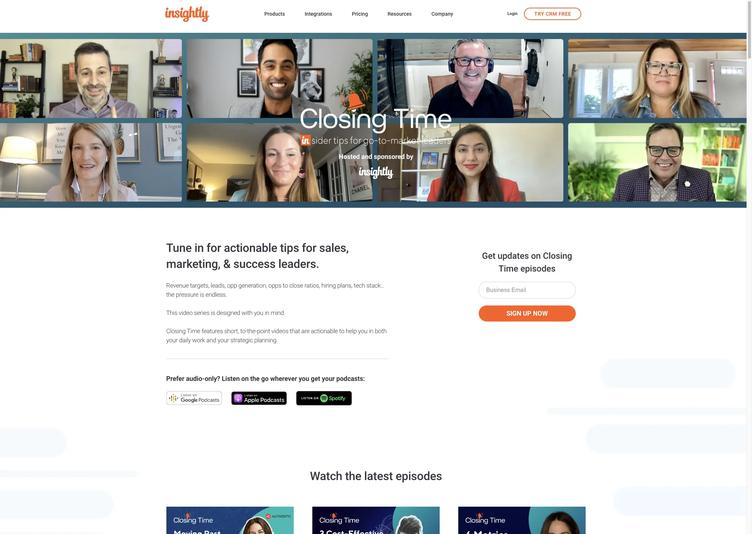 Task type: describe. For each thing, give the bounding box(es) containing it.
leads,
[[211, 282, 226, 289]]

hosted and sponsored by
[[339, 153, 413, 160]]

1 for from the left
[[207, 241, 221, 255]]

login
[[508, 11, 518, 16]]

planning.
[[254, 337, 278, 344]]

series
[[194, 309, 209, 317]]

episode 78 image
[[166, 507, 294, 535]]

is inside revenue targets, leads, opp generation, opps to close ratios, hiring plans, tech stack… the pressure is endless.
[[200, 291, 204, 299]]

wherever
[[270, 375, 297, 383]]

marketing,
[[166, 257, 220, 271]]

updates
[[498, 251, 529, 261]]

time inside closing time features short, to-the-point videos that are actionable to help you in both your daily work and your strategic planning.
[[187, 328, 200, 335]]

this
[[166, 309, 177, 317]]

targets,
[[190, 282, 209, 289]]

2 for from the left
[[302, 241, 316, 255]]

point
[[257, 328, 270, 335]]

daily
[[179, 337, 191, 344]]

pressure
[[176, 291, 198, 299]]

tune in for actionable tips for sales, marketing, & success leaders.
[[166, 241, 349, 271]]

close
[[289, 282, 303, 289]]

watch the latest episodes
[[310, 470, 442, 483]]

resources link
[[388, 9, 412, 19]]

podcasts:
[[336, 375, 365, 383]]

short,
[[224, 328, 239, 335]]

time inside "get updates on closing time episodes"
[[499, 264, 518, 274]]

1 vertical spatial episodes
[[396, 470, 442, 483]]

on inside "get updates on closing time episodes"
[[531, 251, 541, 261]]

with
[[242, 309, 253, 317]]

by
[[406, 153, 413, 160]]

in inside the tune in for actionable tips for sales, marketing, & success leaders.
[[195, 241, 204, 255]]

in inside closing time features short, to-the-point videos that are actionable to help you in both your daily work and your strategic planning.
[[369, 328, 373, 335]]

sales,
[[319, 241, 349, 255]]

help
[[346, 328, 357, 335]]

actionable inside closing time features short, to-the-point videos that are actionable to help you in both your daily work and your strategic planning.
[[311, 328, 338, 335]]

that
[[290, 328, 300, 335]]

hosted
[[339, 153, 360, 160]]

endless.
[[205, 291, 227, 299]]

resources
[[388, 11, 412, 17]]

2 vertical spatial you
[[299, 375, 309, 383]]

get
[[311, 375, 320, 383]]

revenue
[[166, 282, 189, 289]]

try crm free button
[[524, 7, 581, 20]]

and inside closing time features short, to-the-point videos that are actionable to help you in both your daily work and your strategic planning.
[[206, 337, 216, 344]]

get
[[482, 251, 496, 261]]

free
[[559, 11, 571, 17]]

to-
[[240, 328, 247, 335]]

1 horizontal spatial and
[[361, 153, 372, 160]]

1 horizontal spatial the
[[250, 375, 260, 383]]

watch
[[310, 470, 342, 483]]

try crm free link
[[524, 7, 581, 20]]

success
[[233, 257, 276, 271]]

you inside closing time features short, to-the-point videos that are actionable to help you in both your daily work and your strategic planning.
[[358, 328, 368, 335]]

both
[[375, 328, 387, 335]]

hiring
[[322, 282, 336, 289]]

insightly logo image
[[165, 6, 209, 22]]

actionable inside the tune in for actionable tips for sales, marketing, & success leaders.
[[224, 241, 277, 255]]

products
[[264, 11, 285, 17]]

episode 77 image
[[312, 507, 440, 535]]

Business Email text field
[[479, 282, 576, 299]]

listen
[[222, 375, 240, 383]]

try crm free
[[534, 11, 571, 17]]

company
[[432, 11, 453, 17]]

ratios,
[[305, 282, 320, 289]]

0 horizontal spatial your
[[166, 337, 178, 344]]



Task type: locate. For each thing, give the bounding box(es) containing it.
1 vertical spatial and
[[206, 337, 216, 344]]

2 horizontal spatial in
[[369, 328, 373, 335]]

1 horizontal spatial closing
[[543, 251, 572, 261]]

0 vertical spatial episodes
[[520, 264, 556, 274]]

to inside revenue targets, leads, opp generation, opps to close ratios, hiring plans, tech stack… the pressure is endless.
[[283, 282, 288, 289]]

the-
[[247, 328, 257, 335]]

crm
[[546, 11, 557, 17]]

pricing link
[[352, 9, 368, 19]]

prefer audio-only? listen on the go wherever you get your podcasts:
[[166, 375, 365, 383]]

episode 76 image
[[458, 507, 586, 535]]

2 horizontal spatial the
[[345, 470, 361, 483]]

is right series
[[211, 309, 215, 317]]

1 vertical spatial the
[[250, 375, 260, 383]]

1 horizontal spatial in
[[265, 309, 269, 317]]

you
[[254, 309, 263, 317], [358, 328, 368, 335], [299, 375, 309, 383]]

closing inside "get updates on closing time episodes"
[[543, 251, 572, 261]]

tips
[[280, 241, 299, 255]]

revenue targets, leads, opp generation, opps to close ratios, hiring plans, tech stack… the pressure is endless.
[[166, 282, 384, 299]]

0 vertical spatial time
[[499, 264, 518, 274]]

and
[[361, 153, 372, 160], [206, 337, 216, 344]]

you right "help"
[[358, 328, 368, 335]]

is down targets,
[[200, 291, 204, 299]]

try
[[534, 11, 544, 17]]

1 vertical spatial actionable
[[311, 328, 338, 335]]

stack…
[[366, 282, 384, 289]]

in left both
[[369, 328, 373, 335]]

0 horizontal spatial episodes
[[396, 470, 442, 483]]

features
[[202, 328, 223, 335]]

1 horizontal spatial actionable
[[311, 328, 338, 335]]

the down revenue at the left of page
[[166, 291, 174, 299]]

0 vertical spatial you
[[254, 309, 263, 317]]

in
[[195, 241, 204, 255], [265, 309, 269, 317], [369, 328, 373, 335]]

1 vertical spatial is
[[211, 309, 215, 317]]

is
[[200, 291, 204, 299], [211, 309, 215, 317]]

to right "opps" in the bottom of the page
[[283, 282, 288, 289]]

to inside closing time features short, to-the-point videos that are actionable to help you in both your daily work and your strategic planning.
[[339, 328, 344, 335]]

integrations link
[[305, 9, 332, 19]]

in left mind.
[[265, 309, 269, 317]]

for up marketing,
[[207, 241, 221, 255]]

2 horizontal spatial you
[[358, 328, 368, 335]]

1 horizontal spatial on
[[531, 251, 541, 261]]

1 horizontal spatial to
[[339, 328, 344, 335]]

actionable up the success
[[224, 241, 277, 255]]

in up marketing,
[[195, 241, 204, 255]]

audio-
[[186, 375, 205, 383]]

None submit
[[479, 306, 576, 322]]

2 horizontal spatial your
[[322, 375, 335, 383]]

1 horizontal spatial you
[[299, 375, 309, 383]]

mind.
[[271, 309, 285, 317]]

to left "help"
[[339, 328, 344, 335]]

1 horizontal spatial episodes
[[520, 264, 556, 274]]

0 horizontal spatial and
[[206, 337, 216, 344]]

closing inside closing time features short, to-the-point videos that are actionable to help you in both your daily work and your strategic planning.
[[166, 328, 186, 335]]

episodes
[[520, 264, 556, 274], [396, 470, 442, 483]]

leaders.
[[278, 257, 319, 271]]

products link
[[264, 9, 285, 19]]

1 horizontal spatial for
[[302, 241, 316, 255]]

sponsored
[[374, 153, 405, 160]]

1 vertical spatial closing
[[166, 328, 186, 335]]

episodes inside "get updates on closing time episodes"
[[520, 264, 556, 274]]

the left latest
[[345, 470, 361, 483]]

this video series is designed with you in mind.
[[166, 309, 285, 317]]

login link
[[508, 11, 518, 17]]

0 horizontal spatial closing
[[166, 328, 186, 335]]

1 vertical spatial you
[[358, 328, 368, 335]]

tech
[[354, 282, 365, 289]]

time down updates
[[499, 264, 518, 274]]

are
[[301, 328, 310, 335]]

to
[[283, 282, 288, 289], [339, 328, 344, 335]]

work
[[192, 337, 205, 344]]

0 horizontal spatial in
[[195, 241, 204, 255]]

plans,
[[337, 282, 352, 289]]

latest
[[364, 470, 393, 483]]

go
[[261, 375, 269, 383]]

0 vertical spatial to
[[283, 282, 288, 289]]

on right updates
[[531, 251, 541, 261]]

only?
[[205, 375, 220, 383]]

company link
[[432, 9, 453, 19]]

tune
[[166, 241, 192, 255]]

videos
[[271, 328, 288, 335]]

you left get
[[299, 375, 309, 383]]

integrations
[[305, 11, 332, 17]]

0 horizontal spatial to
[[283, 282, 288, 289]]

0 vertical spatial on
[[531, 251, 541, 261]]

your left daily
[[166, 337, 178, 344]]

1 vertical spatial in
[[265, 309, 269, 317]]

the left the go
[[250, 375, 260, 383]]

on
[[531, 251, 541, 261], [241, 375, 249, 383]]

on right listen
[[241, 375, 249, 383]]

the
[[166, 291, 174, 299], [250, 375, 260, 383], [345, 470, 361, 483]]

1 horizontal spatial is
[[211, 309, 215, 317]]

your down short,
[[218, 337, 229, 344]]

get updates on closing time episodes
[[482, 251, 572, 274]]

0 horizontal spatial actionable
[[224, 241, 277, 255]]

strategic
[[230, 337, 253, 344]]

1 horizontal spatial time
[[499, 264, 518, 274]]

0 vertical spatial is
[[200, 291, 204, 299]]

actionable
[[224, 241, 277, 255], [311, 328, 338, 335]]

0 horizontal spatial you
[[254, 309, 263, 317]]

for up leaders.
[[302, 241, 316, 255]]

0 horizontal spatial the
[[166, 291, 174, 299]]

video
[[179, 309, 193, 317]]

prefer
[[166, 375, 184, 383]]

1 vertical spatial to
[[339, 328, 344, 335]]

opps
[[268, 282, 281, 289]]

2 vertical spatial the
[[345, 470, 361, 483]]

0 vertical spatial in
[[195, 241, 204, 255]]

time up work
[[187, 328, 200, 335]]

1 vertical spatial on
[[241, 375, 249, 383]]

0 vertical spatial actionable
[[224, 241, 277, 255]]

2 vertical spatial in
[[369, 328, 373, 335]]

designed
[[216, 309, 240, 317]]

the inside revenue targets, leads, opp generation, opps to close ratios, hiring plans, tech stack… the pressure is endless.
[[166, 291, 174, 299]]

and down the features
[[206, 337, 216, 344]]

closing
[[543, 251, 572, 261], [166, 328, 186, 335]]

you right with
[[254, 309, 263, 317]]

closing time features short, to-the-point videos that are actionable to help you in both your daily work and your strategic planning.
[[166, 328, 387, 344]]

actionable right are
[[311, 328, 338, 335]]

0 horizontal spatial on
[[241, 375, 249, 383]]

1 horizontal spatial your
[[218, 337, 229, 344]]

for
[[207, 241, 221, 255], [302, 241, 316, 255]]

generation,
[[238, 282, 267, 289]]

0 horizontal spatial time
[[187, 328, 200, 335]]

insightly logo link
[[165, 6, 253, 22]]

opp
[[227, 282, 237, 289]]

1 vertical spatial time
[[187, 328, 200, 335]]

0 vertical spatial closing
[[543, 251, 572, 261]]

your
[[166, 337, 178, 344], [218, 337, 229, 344], [322, 375, 335, 383]]

your right get
[[322, 375, 335, 383]]

0 vertical spatial the
[[166, 291, 174, 299]]

0 horizontal spatial is
[[200, 291, 204, 299]]

&
[[223, 257, 231, 271]]

0 horizontal spatial for
[[207, 241, 221, 255]]

0 vertical spatial and
[[361, 153, 372, 160]]

pricing
[[352, 11, 368, 17]]

and right hosted
[[361, 153, 372, 160]]

time
[[499, 264, 518, 274], [187, 328, 200, 335]]



Task type: vqa. For each thing, say whether or not it's contained in the screenshot.
for
yes



